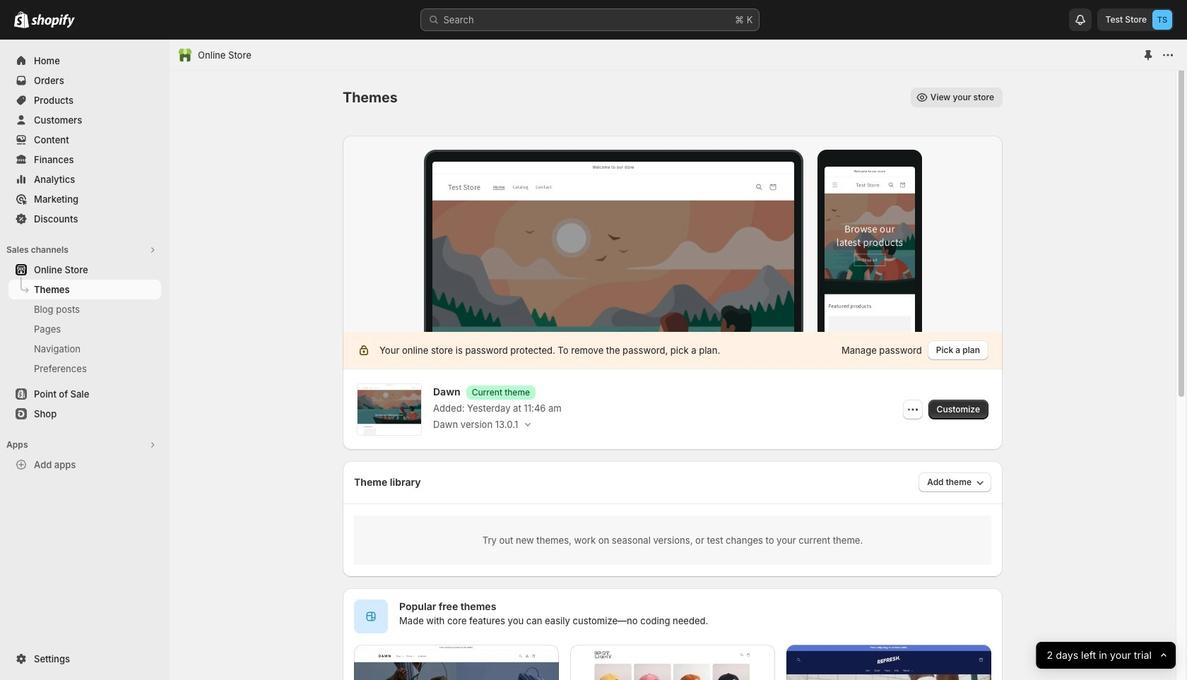 Task type: describe. For each thing, give the bounding box(es) containing it.
online store image
[[178, 48, 192, 62]]

test store image
[[1153, 10, 1172, 30]]

shopify image
[[14, 11, 29, 28]]

shopify image
[[31, 14, 75, 28]]



Task type: vqa. For each thing, say whether or not it's contained in the screenshot.
States
no



